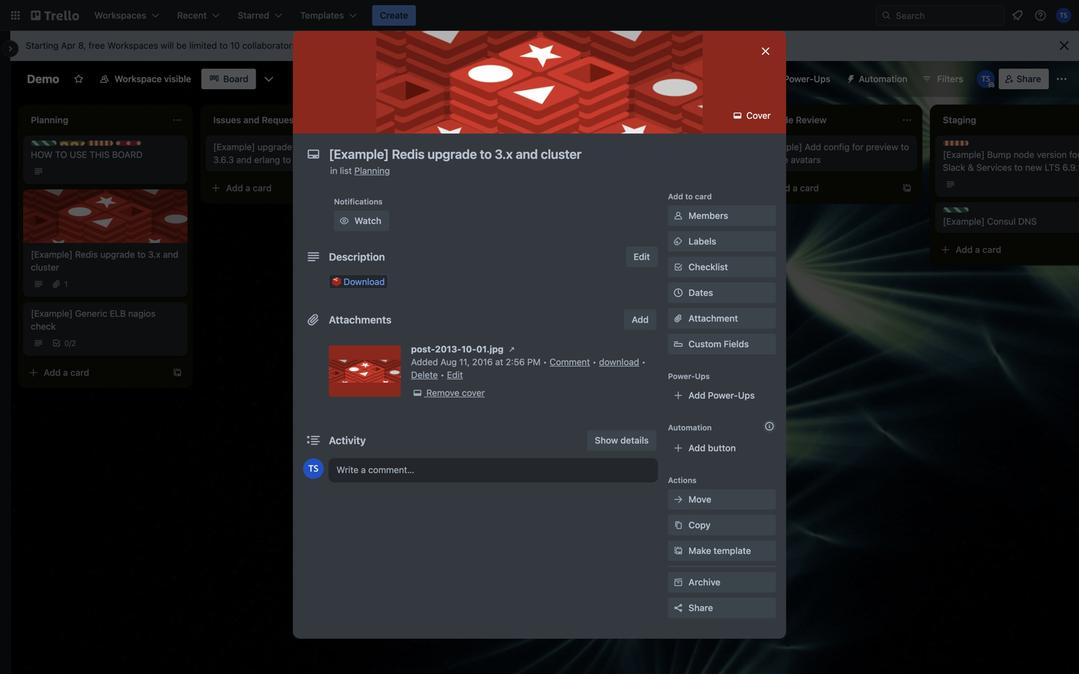 Task type: describe. For each thing, give the bounding box(es) containing it.
add down [example] consul dns
[[956, 245, 973, 255]]

1 horizontal spatial share button
[[999, 69, 1050, 89]]

create button
[[372, 5, 416, 26]]

add button
[[624, 310, 657, 330]]

pm
[[528, 357, 541, 368]]

and for 3.x
[[163, 249, 178, 260]]

dates button
[[668, 283, 776, 303]]

how
[[31, 149, 53, 160]]

[example] for [example] upgrade rabbitmq to 3.6.3 and erlang to 19.0?
[[213, 142, 255, 152]]

to right prod
[[686, 192, 693, 201]]

0 notifications image
[[1010, 8, 1026, 23]]

learn
[[302, 40, 325, 51]]

how to use this board
[[31, 149, 143, 160]]

visible
[[164, 74, 191, 84]]

2:56
[[506, 357, 525, 368]]

10
[[230, 40, 240, 51]]

add inside button
[[632, 315, 649, 325]]

board
[[223, 74, 249, 84]]

at
[[496, 357, 504, 368]]

1 vertical spatial create from template… image
[[172, 368, 183, 378]]

show menu image
[[1056, 73, 1069, 85]]

service
[[670, 142, 700, 152]]

cover link
[[728, 105, 779, 126]]

filters
[[938, 74, 964, 84]]

use
[[70, 149, 87, 160]]

to up in
[[335, 142, 343, 152]]

add power-ups
[[689, 390, 755, 401]]

template
[[714, 546, 752, 557]]

new
[[1026, 162, 1043, 173]]

dns
[[1019, 216, 1037, 227]]

move link
[[668, 490, 776, 510]]

[example] snowplow prod run failed 10/23 link
[[578, 187, 728, 213]]

add a card down avatars
[[774, 183, 819, 193]]

members link
[[668, 206, 776, 226]]

ids
[[499, 155, 513, 165]]

add down custom
[[689, 390, 706, 401]]

add button button
[[668, 438, 776, 459]]

dates
[[689, 288, 714, 298]]

[example] for [example] bump node version for slack & services to new lts 6.9.1
[[943, 149, 985, 160]]

added
[[411, 357, 438, 368]]

to inside [example] bump node version for slack & services to new lts 6.9.1
[[1015, 162, 1023, 173]]

a for "add a card" button under erlang
[[246, 183, 251, 193]]

sm image for watch
[[338, 215, 351, 228]]

0 horizontal spatial color: green, title: "verified in staging" element
[[31, 141, 57, 146]]

about
[[351, 40, 375, 51]]

10-
[[462, 344, 477, 355]]

add left run on the right top of the page
[[668, 192, 684, 201]]

sm image for automation
[[841, 69, 859, 87]]

run
[[688, 188, 702, 199]]

remove cover link
[[411, 387, 485, 400]]

erlang
[[254, 155, 280, 165]]

consul
[[988, 216, 1016, 227]]

details
[[621, 435, 649, 446]]

6.9.1
[[1063, 162, 1080, 173]]

[example] for [example] add config for preview to handle avatars
[[761, 142, 803, 152]]

starting apr 8, free workspaces will be limited to 10 collaborators. learn more about collaborator limits
[[26, 40, 452, 51]]

automation inside button
[[859, 74, 908, 84]]

add inside button
[[689, 443, 706, 454]]

2 color: orange, title: "manual deploy steps" element from the left
[[943, 141, 969, 146]]

sm image for move
[[672, 494, 685, 506]]

list
[[340, 165, 352, 176]]

0 horizontal spatial tara schultz (taraschultz7) image
[[977, 70, 995, 88]]

1 horizontal spatial color: green, title: "verified in staging" element
[[943, 208, 969, 213]]

[example] bump node version for slack & services to new lts 6.9.1 link
[[943, 148, 1080, 174]]

add a card button down erlang
[[206, 178, 347, 199]]

nagios
[[128, 308, 156, 319]]

move
[[689, 495, 712, 505]]

limited
[[189, 40, 217, 51]]

aug
[[441, 357, 457, 368]]

0
[[64, 339, 69, 348]]

how to use this board link
[[31, 148, 180, 161]]

notifications
[[334, 197, 383, 206]]

1 horizontal spatial power-
[[708, 390, 738, 401]]

add down 3.6.3
[[226, 183, 243, 193]]

[example] consul dns link
[[943, 215, 1080, 228]]

card down erlang
[[253, 183, 272, 193]]

make template link
[[668, 541, 776, 562]]

show details
[[595, 435, 649, 446]]

sm image for members
[[672, 210, 685, 222]]

upgrade inside [example] redis upgrade to 3.x and cluster
[[100, 249, 135, 260]]

power-ups inside button
[[784, 74, 831, 84]]

preview
[[867, 142, 899, 152]]

checklist button
[[668, 257, 776, 278]]

3.6.3
[[213, 155, 234, 165]]

migrate
[[440, 142, 472, 152]]

workspace visible button
[[91, 69, 199, 89]]

and for 3.6.3
[[236, 155, 252, 165]]

color: yellow, title: "ready to merge" element
[[59, 141, 85, 146]]

post-
[[411, 344, 435, 355]]

[example] websocket service
[[578, 142, 700, 152]]

1 vertical spatial share button
[[668, 598, 776, 619]]

config
[[824, 142, 850, 152]]

description
[[329, 251, 385, 263]]

2016
[[472, 357, 493, 368]]

archive link
[[668, 573, 776, 593]]

added aug 11, 2016 at 2:56 pm
[[411, 357, 541, 368]]

activity
[[329, 435, 366, 447]]

collaborators.
[[242, 40, 299, 51]]

a for "add a card" button below 2
[[63, 368, 68, 378]]

will
[[161, 40, 174, 51]]

apr
[[61, 40, 76, 51]]

1 vertical spatial power-
[[668, 372, 695, 381]]

filters button
[[918, 69, 968, 89]]

download link
[[599, 357, 640, 368]]

0 horizontal spatial ups
[[695, 372, 710, 381]]

add inside [example] add config for preview to handle avatars
[[805, 142, 822, 152]]

3.x
[[148, 249, 161, 260]]

watch button
[[334, 211, 389, 231]]

demo
[[27, 72, 59, 86]]

/
[[69, 339, 71, 348]]

watch
[[355, 216, 382, 226]]

share for the right share button
[[1017, 74, 1042, 84]]

labels link
[[668, 231, 776, 252]]

01.jpg
[[477, 344, 504, 355]]

to left 10
[[220, 40, 228, 51]]

longer
[[485, 142, 511, 152]]

button
[[708, 443, 736, 454]]

custom fields
[[689, 339, 749, 350]]



Task type: vqa. For each thing, say whether or not it's contained in the screenshot.
THE UPS within the Power-Ups "button"
no



Task type: locate. For each thing, give the bounding box(es) containing it.
elb
[[110, 308, 126, 319]]

a down 0
[[63, 368, 68, 378]]

color: orange, title: "manual deploy steps" element up "this" at left top
[[87, 141, 113, 146]]

automation up add button
[[668, 424, 712, 433]]

sm image inside copy link
[[672, 519, 685, 532]]

starting
[[26, 40, 59, 51]]

for inside [example] bump node version for slack & services to new lts 6.9.1
[[1070, 149, 1080, 160]]

and right 3.x
[[163, 249, 178, 260]]

for up 6.9.1 at the top right of the page
[[1070, 149, 1080, 160]]

0 vertical spatial tara schultz (taraschultz7) image
[[1057, 8, 1072, 23]]

color: orange, title: "manual deploy steps" element
[[87, 141, 113, 146], [943, 141, 969, 146]]

1 vertical spatial edit
[[447, 370, 463, 380]]

[example] up ebs/snapshot
[[396, 142, 438, 152]]

add a card button down [example] consul dns link
[[936, 240, 1077, 260]]

sm image left copy
[[672, 519, 685, 532]]

[example] up cluster
[[31, 249, 73, 260]]

0 vertical spatial share
[[1017, 74, 1042, 84]]

2 vertical spatial ups
[[738, 390, 755, 401]]

0 vertical spatial share button
[[999, 69, 1050, 89]]

1 vertical spatial power-ups
[[668, 372, 710, 381]]

rabbitmq
[[295, 142, 332, 152]]

1 horizontal spatial ups
[[738, 390, 755, 401]]

2013-
[[435, 344, 462, 355]]

11,
[[460, 357, 470, 368]]

share left show menu image
[[1017, 74, 1042, 84]]

1 horizontal spatial power-ups
[[784, 74, 831, 84]]

for inside [example] add config for preview to handle avatars
[[853, 142, 864, 152]]

1 horizontal spatial edit
[[634, 252, 650, 262]]

ups inside button
[[814, 74, 831, 84]]

Board name text field
[[21, 69, 66, 89]]

upgrade right redis
[[100, 249, 135, 260]]

edit down [example] snowplow prod run failed 10/23 link
[[634, 252, 650, 262]]

labels
[[689, 236, 717, 247]]

sm image for labels
[[672, 235, 685, 248]]

power- inside button
[[784, 74, 814, 84]]

Search field
[[892, 6, 1005, 25]]

power-ups button
[[758, 69, 839, 89]]

edit down aug
[[447, 370, 463, 380]]

0 horizontal spatial automation
[[668, 424, 712, 433]]

star or unstar board image
[[73, 74, 84, 84]]

copy link
[[668, 515, 776, 536]]

download link
[[329, 275, 388, 289]]

add left button
[[689, 443, 706, 454]]

[example] inside [example] redis upgrade to 3.x and cluster
[[31, 249, 73, 260]]

tara schultz (taraschultz7) image right filters
[[977, 70, 995, 88]]

share button left show menu image
[[999, 69, 1050, 89]]

[example] for [example] redis upgrade to 3.x and cluster
[[31, 249, 73, 260]]

sm image inside labels link
[[672, 235, 685, 248]]

generic
[[75, 308, 107, 319]]

1 horizontal spatial automation
[[859, 74, 908, 84]]

learn more about collaborator limits link
[[302, 40, 452, 51]]

0 horizontal spatial color: orange, title: "manual deploy steps" element
[[87, 141, 113, 146]]

add a card down 0
[[44, 368, 89, 378]]

[example] left consul on the right top of the page
[[943, 216, 985, 227]]

[example] inside [example] add config for preview to handle avatars
[[761, 142, 803, 152]]

[example] add config for preview to handle avatars link
[[761, 141, 910, 166]]

create
[[380, 10, 408, 21]]

custom
[[689, 339, 722, 350]]

add a card
[[226, 183, 272, 193], [774, 183, 819, 193], [956, 245, 1002, 255], [44, 368, 89, 378]]

avatars
[[791, 155, 821, 165]]

8,
[[78, 40, 86, 51]]

add
[[805, 142, 822, 152], [226, 183, 243, 193], [774, 183, 791, 193], [668, 192, 684, 201], [956, 245, 973, 255], [632, 315, 649, 325], [44, 368, 61, 378], [689, 390, 706, 401], [689, 443, 706, 454]]

[example] for [example] generic elb nagios check
[[31, 308, 73, 319]]

0 vertical spatial edit
[[634, 252, 650, 262]]

sm image for archive
[[672, 576, 685, 589]]

[example] add config for preview to handle avatars
[[761, 142, 910, 165]]

edit inside 'button'
[[634, 252, 650, 262]]

show details link
[[587, 431, 657, 451]]

0 vertical spatial and
[[236, 155, 252, 165]]

add a card button down avatars
[[753, 178, 895, 199]]

card down [example] consul dns
[[983, 245, 1002, 255]]

[example] for [example] snowplow prod run failed 10/23
[[578, 188, 620, 199]]

0 vertical spatial color: green, title: "verified in staging" element
[[31, 141, 57, 146]]

sm image for make template
[[672, 545, 685, 558]]

[example] generic elb nagios check link
[[31, 308, 180, 333]]

actions
[[668, 476, 697, 485]]

1 horizontal spatial share
[[1017, 74, 1042, 84]]

more
[[328, 40, 349, 51]]

sm image down actions
[[672, 494, 685, 506]]

1 vertical spatial tara schultz (taraschultz7) image
[[977, 70, 995, 88]]

check
[[31, 321, 56, 332]]

websocket
[[623, 142, 667, 152]]

sm image inside automation button
[[841, 69, 859, 87]]

card up 'members'
[[695, 192, 712, 201]]

[example] up 'handle'
[[761, 142, 803, 152]]

tara schultz (taraschultz7) image
[[303, 459, 324, 479]]

create from template… image
[[902, 183, 913, 193], [172, 368, 183, 378]]

add a card button down 2
[[23, 363, 165, 383]]

custom fields button
[[668, 338, 776, 351]]

open information menu image
[[1035, 9, 1048, 22]]

ups left automation button
[[814, 74, 831, 84]]

to
[[55, 149, 67, 160]]

prod
[[666, 188, 685, 199]]

[example] inside '[example] migrate to longer ebs/snapshot resources ids'
[[396, 142, 438, 152]]

sm image inside move link
[[672, 494, 685, 506]]

snowplow
[[623, 188, 664, 199]]

automation left filters button
[[859, 74, 908, 84]]

[example] consul dns
[[943, 216, 1037, 227]]

1 color: orange, title: "manual deploy steps" element from the left
[[87, 141, 113, 146]]

color: green, title: "verified in staging" element up how
[[31, 141, 57, 146]]

None text field
[[323, 143, 747, 166]]

0 vertical spatial upgrade
[[258, 142, 292, 152]]

ups
[[814, 74, 831, 84], [695, 372, 710, 381], [738, 390, 755, 401]]

free
[[89, 40, 105, 51]]

1 vertical spatial share
[[689, 603, 714, 614]]

to inside '[example] migrate to longer ebs/snapshot resources ids'
[[474, 142, 482, 152]]

0 horizontal spatial and
[[163, 249, 178, 260]]

sm image for copy
[[672, 519, 685, 532]]

[example] for [example] consul dns
[[943, 216, 985, 227]]

[example] inside [example] upgrade rabbitmq to 3.6.3 and erlang to 19.0?
[[213, 142, 255, 152]]

download
[[599, 357, 640, 368]]

a for "add a card" button below [example] consul dns link
[[976, 245, 981, 255]]

sm image left archive
[[672, 576, 685, 589]]

1 vertical spatial color: green, title: "verified in staging" element
[[943, 208, 969, 213]]

cluster
[[31, 262, 59, 273]]

add up download link
[[632, 315, 649, 325]]

[example]
[[213, 142, 255, 152], [396, 142, 438, 152], [578, 142, 620, 152], [761, 142, 803, 152], [943, 149, 985, 160], [578, 188, 620, 199], [943, 216, 985, 227], [31, 249, 73, 260], [31, 308, 73, 319]]

sm image inside the make template link
[[672, 545, 685, 558]]

1 vertical spatial and
[[163, 249, 178, 260]]

0 horizontal spatial edit
[[447, 370, 463, 380]]

0 vertical spatial create from template… image
[[902, 183, 913, 193]]

to left 19.0?
[[283, 155, 291, 165]]

[example] inside [example] generic elb nagios check
[[31, 308, 73, 319]]

[example] upgrade rabbitmq to 3.6.3 and erlang to 19.0? link
[[213, 141, 362, 166]]

be
[[176, 40, 187, 51]]

sm image inside watch button
[[338, 215, 351, 228]]

2 vertical spatial power-
[[708, 390, 738, 401]]

1 vertical spatial upgrade
[[100, 249, 135, 260]]

0 horizontal spatial share button
[[668, 598, 776, 619]]

post-2013-10-01.jpg
[[411, 344, 504, 355]]

copy
[[689, 520, 711, 531]]

to inside [example] add config for preview to handle avatars
[[901, 142, 910, 152]]

add a card down erlang
[[226, 183, 272, 193]]

2 horizontal spatial power-
[[784, 74, 814, 84]]

add down 'handle'
[[774, 183, 791, 193]]

1 horizontal spatial create from template… image
[[902, 183, 913, 193]]

share for bottommost share button
[[689, 603, 714, 614]]

create from template… image
[[720, 229, 730, 240]]

0 horizontal spatial share
[[689, 603, 714, 614]]

resources
[[456, 155, 497, 165]]

automation
[[859, 74, 908, 84], [668, 424, 712, 433]]

switch to… image
[[9, 9, 22, 22]]

services
[[977, 162, 1013, 173]]

a down avatars
[[793, 183, 798, 193]]

19.0?
[[293, 155, 315, 165]]

sm image inside archive link
[[672, 576, 685, 589]]

ups up 'add power-ups'
[[695, 372, 710, 381]]

node
[[1014, 149, 1035, 160]]

1 vertical spatial automation
[[668, 424, 712, 433]]

and right 3.6.3
[[236, 155, 252, 165]]

0 horizontal spatial for
[[853, 142, 864, 152]]

workspace visible
[[115, 74, 191, 84]]

to inside [example] redis upgrade to 3.x and cluster
[[137, 249, 146, 260]]

sm image for remove cover
[[411, 387, 424, 400]]

redis
[[75, 249, 98, 260]]

customize views image
[[263, 73, 276, 85]]

color: orange, title: "manual deploy steps" element up slack
[[943, 141, 969, 146]]

to up resources
[[474, 142, 482, 152]]

0 vertical spatial ups
[[814, 74, 831, 84]]

card down 2
[[70, 368, 89, 378]]

share button down archive link
[[668, 598, 776, 619]]

checklist
[[689, 262, 728, 272]]

1 horizontal spatial upgrade
[[258, 142, 292, 152]]

0 horizontal spatial power-ups
[[668, 372, 710, 381]]

to down node
[[1015, 162, 1023, 173]]

a
[[246, 183, 251, 193], [793, 183, 798, 193], [976, 245, 981, 255], [63, 368, 68, 378]]

power-ups
[[784, 74, 831, 84], [668, 372, 710, 381]]

primary element
[[0, 0, 1080, 31]]

1 horizontal spatial for
[[1070, 149, 1080, 160]]

1 horizontal spatial tara schultz (taraschultz7) image
[[1057, 8, 1072, 23]]

0 / 2
[[64, 339, 76, 348]]

tara schultz (taraschultz7) image
[[1057, 8, 1072, 23], [977, 70, 995, 88]]

a down [example] upgrade rabbitmq to 3.6.3 and erlang to 19.0?
[[246, 183, 251, 193]]

ups down fields
[[738, 390, 755, 401]]

[example] for [example] websocket service
[[578, 142, 620, 152]]

add up avatars
[[805, 142, 822, 152]]

lts
[[1045, 162, 1061, 173]]

add down the check
[[44, 368, 61, 378]]

share down archive
[[689, 603, 714, 614]]

upgrade up erlang
[[258, 142, 292, 152]]

sm image inside members link
[[672, 210, 685, 222]]

[example] generic elb nagios check
[[31, 308, 156, 332]]

[example] for [example] migrate to longer ebs/snapshot resources ids
[[396, 142, 438, 152]]

[example] left websocket
[[578, 142, 620, 152]]

and inside [example] redis upgrade to 3.x and cluster
[[163, 249, 178, 260]]

edit
[[634, 252, 650, 262], [447, 370, 463, 380]]

and inside [example] upgrade rabbitmq to 3.6.3 and erlang to 19.0?
[[236, 155, 252, 165]]

sm image
[[732, 109, 744, 122], [338, 215, 351, 228], [672, 235, 685, 248], [506, 343, 519, 356], [411, 387, 424, 400], [672, 545, 685, 558]]

0 vertical spatial power-
[[784, 74, 814, 84]]

upgrade inside [example] upgrade rabbitmq to 3.6.3 and erlang to 19.0?
[[258, 142, 292, 152]]

0 horizontal spatial create from template… image
[[172, 368, 183, 378]]

[example] inside [example] bump node version for slack & services to new lts 6.9.1
[[943, 149, 985, 160]]

0 horizontal spatial power-
[[668, 372, 695, 381]]

[example] bump node version for slack & services to new lts 6.9.1
[[943, 149, 1080, 173]]

add a card down [example] consul dns
[[956, 245, 1002, 255]]

version
[[1037, 149, 1068, 160]]

card
[[253, 183, 272, 193], [800, 183, 819, 193], [695, 192, 712, 201], [983, 245, 1002, 255], [70, 368, 89, 378]]

0 horizontal spatial upgrade
[[100, 249, 135, 260]]

for right config at the right of the page
[[853, 142, 864, 152]]

attachments
[[329, 314, 392, 326]]

color: green, title: "verified in staging" element
[[31, 141, 57, 146], [943, 208, 969, 213]]

0 vertical spatial automation
[[859, 74, 908, 84]]

to left 3.x
[[137, 249, 146, 260]]

sm image inside cover link
[[732, 109, 744, 122]]

color: green, title: "verified in staging" element up [example] consul dns
[[943, 208, 969, 213]]

attachment button
[[668, 308, 776, 329]]

[example] up &
[[943, 149, 985, 160]]

&
[[968, 162, 975, 173]]

[example] up 10/23 at the right of the page
[[578, 188, 620, 199]]

1 vertical spatial ups
[[695, 372, 710, 381]]

attachment
[[689, 313, 738, 324]]

0 vertical spatial power-ups
[[784, 74, 831, 84]]

10/23
[[578, 201, 602, 211]]

color: red, title: "unshippable!" element
[[116, 141, 178, 150]]

workspace
[[115, 74, 162, 84]]

tara schultz (taraschultz7) image right open information menu icon
[[1057, 8, 1072, 23]]

1 horizontal spatial and
[[236, 155, 252, 165]]

[example] up 3.6.3
[[213, 142, 255, 152]]

fields
[[724, 339, 749, 350]]

sm image down the add to card
[[672, 210, 685, 222]]

Write a comment text field
[[329, 459, 658, 482]]

cover
[[462, 388, 485, 398]]

a down [example] consul dns
[[976, 245, 981, 255]]

this
[[90, 149, 110, 160]]

[example] up the check
[[31, 308, 73, 319]]

2 horizontal spatial ups
[[814, 74, 831, 84]]

sm image right power-ups button
[[841, 69, 859, 87]]

add a card button
[[206, 178, 347, 199], [753, 178, 895, 199], [936, 240, 1077, 260], [23, 363, 165, 383]]

workspaces
[[107, 40, 158, 51]]

1 horizontal spatial color: orange, title: "manual deploy steps" element
[[943, 141, 969, 146]]

search image
[[882, 10, 892, 21]]

to right preview
[[901, 142, 910, 152]]

sm image
[[841, 69, 859, 87], [672, 210, 685, 222], [672, 494, 685, 506], [672, 519, 685, 532], [672, 576, 685, 589]]

show
[[595, 435, 618, 446]]

board link
[[202, 69, 256, 89]]

add to card
[[668, 192, 712, 201]]

card down avatars
[[800, 183, 819, 193]]

[example] inside the [example] snowplow prod run failed 10/23
[[578, 188, 620, 199]]



